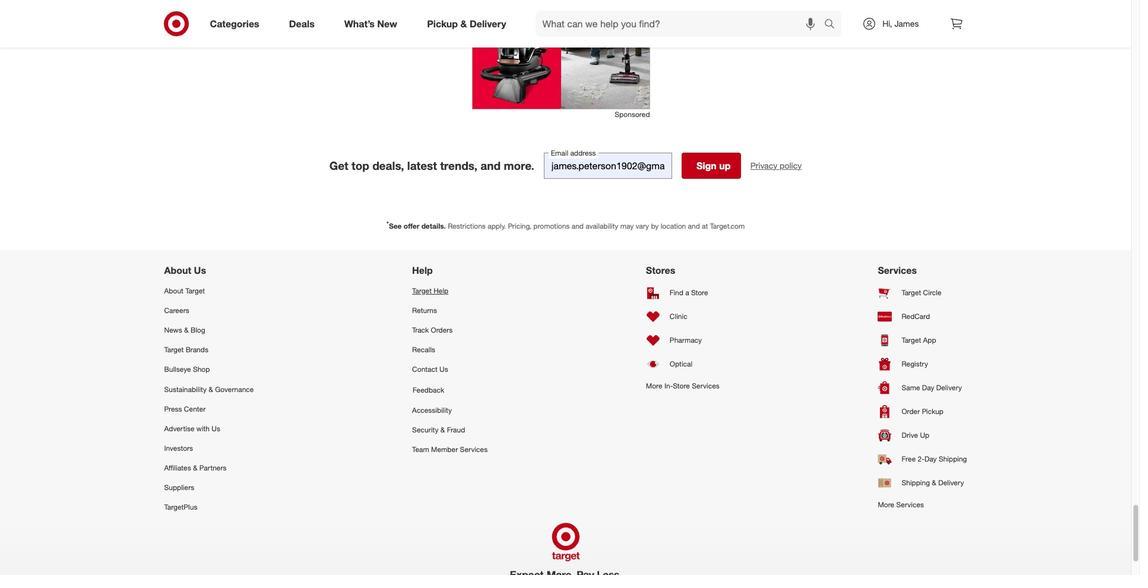 Task type: describe. For each thing, give the bounding box(es) containing it.
*
[[387, 220, 389, 227]]

policy
[[780, 160, 802, 170]]

us for contact us
[[440, 365, 448, 374]]

same day delivery
[[902, 383, 962, 392]]

shop
[[193, 365, 210, 374]]

returns link
[[412, 301, 488, 320]]

shipping inside shipping & delivery link
[[902, 478, 930, 487]]

bullseye shop link
[[164, 360, 254, 379]]

careers
[[164, 306, 189, 315]]

james
[[895, 18, 919, 29]]

contact us link
[[412, 360, 488, 379]]

about us
[[164, 264, 206, 276]]

0 horizontal spatial help
[[412, 264, 433, 276]]

drive up
[[902, 431, 930, 440]]

accessibility link
[[412, 400, 488, 420]]

about target link
[[164, 281, 254, 301]]

& for sustainability
[[209, 385, 213, 394]]

services inside more services link
[[897, 500, 924, 509]]

sustainability
[[164, 385, 207, 394]]

press center link
[[164, 399, 254, 419]]

investors link
[[164, 438, 254, 458]]

suppliers link
[[164, 478, 254, 497]]

drive up link
[[878, 423, 967, 447]]

advertisement region
[[472, 0, 650, 109]]

& for affiliates
[[193, 463, 198, 472]]

target circle
[[902, 288, 942, 297]]

more in-store services
[[646, 381, 720, 390]]

free
[[902, 455, 916, 464]]

security & fraud
[[412, 425, 465, 434]]

more services
[[878, 500, 924, 509]]

see
[[389, 221, 402, 230]]

categories
[[210, 18, 259, 29]]

drive
[[902, 431, 919, 440]]

hi,
[[883, 18, 893, 29]]

what's
[[344, 18, 375, 29]]

trends,
[[440, 159, 478, 172]]

redcard
[[902, 312, 931, 321]]

target for target app
[[902, 336, 922, 345]]

optical
[[670, 360, 693, 368]]

stores
[[646, 264, 676, 276]]

privacy policy
[[751, 160, 802, 170]]

delivery for pickup & delivery
[[470, 18, 506, 29]]

0 horizontal spatial and
[[481, 159, 501, 172]]

offer
[[404, 221, 420, 230]]

privacy
[[751, 160, 778, 170]]

feedback button
[[412, 379, 488, 400]]

1 vertical spatial help
[[434, 286, 449, 295]]

order pickup link
[[878, 400, 967, 423]]

& for pickup
[[461, 18, 467, 29]]

store for a
[[692, 288, 708, 297]]

more in-store services link
[[646, 376, 720, 396]]

more for more services
[[878, 500, 895, 509]]

sustainability & governance
[[164, 385, 254, 394]]

sign
[[697, 160, 717, 172]]

What can we help you find? suggestions appear below search field
[[536, 11, 828, 37]]

target for target circle
[[902, 288, 922, 297]]

availability
[[586, 221, 619, 230]]

& for shipping
[[932, 478, 937, 487]]

get top deals, latest trends, and more.
[[330, 159, 535, 172]]

center
[[184, 404, 206, 413]]

news & blog link
[[164, 320, 254, 340]]

with
[[197, 424, 210, 433]]

vary
[[636, 221, 649, 230]]

get
[[330, 159, 349, 172]]

at
[[702, 221, 708, 230]]

brands
[[186, 345, 208, 354]]

pharmacy
[[670, 336, 702, 345]]

about target
[[164, 286, 205, 295]]

deals link
[[279, 11, 330, 37]]

shipping inside free 2-day shipping link
[[939, 455, 967, 464]]

team member services
[[412, 445, 488, 454]]

target.com
[[710, 221, 745, 230]]

bullseye
[[164, 365, 191, 374]]

0 vertical spatial day
[[923, 383, 935, 392]]

security & fraud link
[[412, 420, 488, 440]]

deals,
[[373, 159, 404, 172]]

suppliers
[[164, 483, 194, 492]]

privacy policy link
[[751, 160, 802, 172]]

order
[[902, 407, 920, 416]]



Task type: vqa. For each thing, say whether or not it's contained in the screenshot.
left the
no



Task type: locate. For each thing, give the bounding box(es) containing it.
& for news
[[184, 326, 189, 335]]

a
[[686, 288, 690, 297]]

categories link
[[200, 11, 274, 37]]

pickup & delivery link
[[417, 11, 521, 37]]

us right with
[[212, 424, 220, 433]]

registry
[[902, 360, 929, 368]]

0 horizontal spatial us
[[194, 264, 206, 276]]

member
[[431, 445, 458, 454]]

target: expect more. pay less. image
[[399, 517, 733, 575]]

search button
[[819, 11, 848, 39]]

recalls link
[[412, 340, 488, 360]]

1 vertical spatial about
[[164, 286, 183, 295]]

0 horizontal spatial more
[[646, 381, 663, 390]]

0 vertical spatial delivery
[[470, 18, 506, 29]]

optical link
[[646, 352, 720, 376]]

delivery inside the same day delivery link
[[937, 383, 962, 392]]

details.
[[422, 221, 446, 230]]

shipping
[[939, 455, 967, 464], [902, 478, 930, 487]]

advertise
[[164, 424, 195, 433]]

us up about target link
[[194, 264, 206, 276]]

circle
[[924, 288, 942, 297]]

us right contact
[[440, 365, 448, 374]]

targetplus link
[[164, 497, 254, 517]]

2 vertical spatial delivery
[[939, 478, 964, 487]]

contact us
[[412, 365, 448, 374]]

1 horizontal spatial help
[[434, 286, 449, 295]]

store for in-
[[673, 381, 690, 390]]

affiliates & partners
[[164, 463, 227, 472]]

0 horizontal spatial shipping
[[902, 478, 930, 487]]

press center
[[164, 404, 206, 413]]

1 vertical spatial store
[[673, 381, 690, 390]]

top
[[352, 159, 369, 172]]

shipping up shipping & delivery
[[939, 455, 967, 464]]

delivery for same day delivery
[[937, 383, 962, 392]]

promotions
[[534, 221, 570, 230]]

0 horizontal spatial pickup
[[427, 18, 458, 29]]

team member services link
[[412, 440, 488, 459]]

by
[[651, 221, 659, 230]]

help up 'target help'
[[412, 264, 433, 276]]

about for about target
[[164, 286, 183, 295]]

pharmacy link
[[646, 328, 720, 352]]

help up returns "link"
[[434, 286, 449, 295]]

up
[[720, 160, 731, 172]]

1 vertical spatial day
[[925, 455, 937, 464]]

and left more.
[[481, 159, 501, 172]]

fraud
[[447, 425, 465, 434]]

services
[[878, 264, 917, 276], [692, 381, 720, 390], [460, 445, 488, 454], [897, 500, 924, 509]]

target app link
[[878, 328, 967, 352]]

app
[[924, 336, 937, 345]]

target up returns
[[412, 286, 432, 295]]

us inside the advertise with us link
[[212, 424, 220, 433]]

store inside "link"
[[692, 288, 708, 297]]

sponsored
[[615, 110, 650, 119]]

1 about from the top
[[164, 264, 191, 276]]

1 vertical spatial shipping
[[902, 478, 930, 487]]

may
[[621, 221, 634, 230]]

order pickup
[[902, 407, 944, 416]]

target left app
[[902, 336, 922, 345]]

clinic
[[670, 312, 688, 321]]

same
[[902, 383, 921, 392]]

what's new link
[[334, 11, 412, 37]]

target inside 'target circle' link
[[902, 288, 922, 297]]

more left in-
[[646, 381, 663, 390]]

more down shipping & delivery link
[[878, 500, 895, 509]]

and left availability
[[572, 221, 584, 230]]

pickup
[[427, 18, 458, 29], [922, 407, 944, 416]]

day right free
[[925, 455, 937, 464]]

pickup inside order pickup link
[[922, 407, 944, 416]]

news & blog
[[164, 326, 205, 335]]

1 vertical spatial delivery
[[937, 383, 962, 392]]

more services link
[[878, 495, 967, 514]]

target help
[[412, 286, 449, 295]]

team
[[412, 445, 429, 454]]

feedback
[[413, 385, 444, 394]]

1 vertical spatial us
[[440, 365, 448, 374]]

pickup right new
[[427, 18, 458, 29]]

None text field
[[544, 153, 672, 179]]

pickup inside pickup & delivery link
[[427, 18, 458, 29]]

0 vertical spatial pickup
[[427, 18, 458, 29]]

and left at
[[688, 221, 700, 230]]

sign up button
[[682, 153, 741, 179]]

apply.
[[488, 221, 506, 230]]

delivery
[[470, 18, 506, 29], [937, 383, 962, 392], [939, 478, 964, 487]]

services inside team member services link
[[460, 445, 488, 454]]

about for about us
[[164, 264, 191, 276]]

help
[[412, 264, 433, 276], [434, 286, 449, 295]]

in-
[[665, 381, 673, 390]]

1 horizontal spatial shipping
[[939, 455, 967, 464]]

us inside contact us link
[[440, 365, 448, 374]]

0 vertical spatial shipping
[[939, 455, 967, 464]]

delivery for shipping & delivery
[[939, 478, 964, 487]]

target inside about target link
[[185, 286, 205, 295]]

store down optical link
[[673, 381, 690, 390]]

2 about from the top
[[164, 286, 183, 295]]

advertise with us
[[164, 424, 220, 433]]

pricing,
[[508, 221, 532, 230]]

sign up
[[697, 160, 731, 172]]

* see offer details. restrictions apply. pricing, promotions and availability may vary by location and at target.com
[[387, 220, 745, 230]]

1 vertical spatial more
[[878, 500, 895, 509]]

target left circle
[[902, 288, 922, 297]]

delivery inside pickup & delivery link
[[470, 18, 506, 29]]

services down optical link
[[692, 381, 720, 390]]

target for target help
[[412, 286, 432, 295]]

hi, james
[[883, 18, 919, 29]]

location
[[661, 221, 686, 230]]

clinic link
[[646, 305, 720, 328]]

target brands
[[164, 345, 208, 354]]

up
[[921, 431, 930, 440]]

1 horizontal spatial us
[[212, 424, 220, 433]]

target down about us
[[185, 286, 205, 295]]

1 horizontal spatial more
[[878, 500, 895, 509]]

2 horizontal spatial and
[[688, 221, 700, 230]]

services down shipping & delivery link
[[897, 500, 924, 509]]

about
[[164, 264, 191, 276], [164, 286, 183, 295]]

more.
[[504, 159, 535, 172]]

store right a
[[692, 288, 708, 297]]

affiliates
[[164, 463, 191, 472]]

latest
[[407, 159, 437, 172]]

services up target circle
[[878, 264, 917, 276]]

0 horizontal spatial store
[[673, 381, 690, 390]]

2 horizontal spatial us
[[440, 365, 448, 374]]

store
[[692, 288, 708, 297], [673, 381, 690, 390]]

1 horizontal spatial pickup
[[922, 407, 944, 416]]

services down fraud
[[460, 445, 488, 454]]

services inside more in-store services link
[[692, 381, 720, 390]]

advertise with us link
[[164, 419, 254, 438]]

track
[[412, 326, 429, 335]]

1 vertical spatial pickup
[[922, 407, 944, 416]]

target brands link
[[164, 340, 254, 360]]

0 vertical spatial help
[[412, 264, 433, 276]]

free 2-day shipping link
[[878, 447, 967, 471]]

0 vertical spatial about
[[164, 264, 191, 276]]

0 vertical spatial more
[[646, 381, 663, 390]]

redcard link
[[878, 305, 967, 328]]

shipping up more services link
[[902, 478, 930, 487]]

shipping & delivery
[[902, 478, 964, 487]]

new
[[377, 18, 398, 29]]

free 2-day shipping
[[902, 455, 967, 464]]

careers link
[[164, 301, 254, 320]]

target for target brands
[[164, 345, 184, 354]]

1 horizontal spatial and
[[572, 221, 584, 230]]

target inside 'target help' link
[[412, 286, 432, 295]]

pickup right order
[[922, 407, 944, 416]]

0 vertical spatial store
[[692, 288, 708, 297]]

& for security
[[441, 425, 445, 434]]

targetplus
[[164, 503, 197, 512]]

same day delivery link
[[878, 376, 967, 400]]

track orders link
[[412, 320, 488, 340]]

us for about us
[[194, 264, 206, 276]]

us
[[194, 264, 206, 276], [440, 365, 448, 374], [212, 424, 220, 433]]

about up the careers
[[164, 286, 183, 295]]

target down news
[[164, 345, 184, 354]]

0 vertical spatial us
[[194, 264, 206, 276]]

delivery inside shipping & delivery link
[[939, 478, 964, 487]]

target inside target brands link
[[164, 345, 184, 354]]

1 horizontal spatial store
[[692, 288, 708, 297]]

security
[[412, 425, 439, 434]]

about up about target
[[164, 264, 191, 276]]

2 vertical spatial us
[[212, 424, 220, 433]]

more for more in-store services
[[646, 381, 663, 390]]

target inside target app link
[[902, 336, 922, 345]]

day right same
[[923, 383, 935, 392]]



